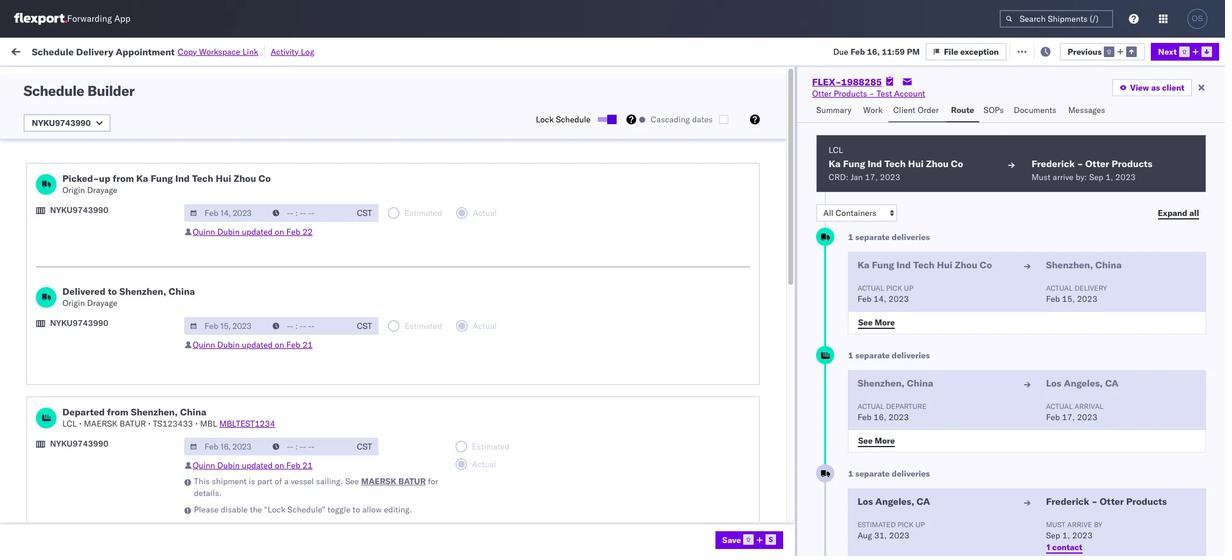 Task type: locate. For each thing, give the bounding box(es) containing it.
forwarding
[[67, 13, 112, 24]]

0 horizontal spatial file
[[945, 46, 959, 57]]

1 horizontal spatial hui
[[909, 158, 924, 170]]

1
[[849, 232, 854, 243], [849, 350, 854, 361], [849, 469, 854, 479], [1047, 542, 1051, 553]]

0 horizontal spatial numbers
[[857, 101, 886, 110]]

log
[[301, 46, 315, 57]]

1 vertical spatial more
[[875, 435, 896, 446]]

2 11:59 pm pst, mar 2, 2023 from the top
[[202, 433, 310, 443]]

pick inside actual pick up feb 14, 2023
[[887, 284, 903, 293]]

see more for ka
[[859, 317, 896, 328]]

more for fung
[[875, 317, 896, 328]]

work right import
[[129, 46, 149, 56]]

1 horizontal spatial by:
[[1076, 172, 1088, 183]]

1, for by
[[1063, 531, 1071, 541]]

co down route button
[[952, 158, 964, 170]]

for up 'builder'
[[113, 73, 123, 82]]

customs
[[56, 173, 89, 183]]

flex-1911408 for confirm pickup from los angeles, ca
[[775, 277, 836, 288]]

actual inside actual delivery feb 15, 2023
[[1047, 284, 1074, 293]]

schedule pickup from los angeles, ca button down ready
[[27, 95, 172, 107]]

numbers inside "button"
[[982, 96, 1011, 105]]

is
[[249, 476, 255, 487]]

flex-1911466 for first the schedule pickup from los angeles, ca button from the bottom
[[775, 433, 836, 443]]

documents button
[[1010, 100, 1064, 122]]

1 see more button from the top
[[852, 314, 903, 332]]

flex-1977428 for schedule pickup from los angeles, ca
[[775, 199, 836, 210]]

quinn dubin updated on feb 21 for delivered to shenzhen, china
[[193, 340, 313, 350]]

1911466
[[800, 407, 836, 417], [800, 433, 836, 443], [800, 458, 836, 469], [800, 484, 836, 495]]

los for 2nd confirm pickup from los angeles, ca button from the bottom
[[106, 276, 119, 287]]

2150210 up 1919147
[[800, 355, 836, 365]]

2 1911466 from the top
[[800, 433, 836, 443]]

ind inside "picked-up from ka fung ind tech hui zhou co origin drayage"
[[175, 173, 190, 184]]

3 bicu1234565, demu1232567 from the top
[[857, 458, 977, 469]]

to right delivered
[[108, 286, 117, 297]]

shenzhen, china up delivery
[[1047, 259, 1123, 271]]

consignee for bookings test consignee
[[685, 381, 724, 391]]

mar up mbltest1234 button
[[262, 407, 277, 417]]

schedule pickup from los angeles, ca button down upload proof of delivery button
[[27, 405, 172, 418]]

0 vertical spatial dubin
[[217, 227, 240, 237]]

on up this shipment is part of a vessel sailing. see maersk batur
[[275, 460, 284, 471]]

7:30 pm pst, feb 21, 2023 for schedule pickup from los angeles, ca
[[202, 199, 309, 210]]

updated down '12:00 am pst, feb 25, 2023'
[[242, 340, 273, 350]]

1 vertical spatial confirm pickup from los angeles, ca button
[[27, 302, 167, 315]]

see for shenzhen,
[[859, 435, 873, 446]]

zhou inside "picked-up from ka fung ind tech hui zhou co origin drayage"
[[234, 173, 256, 184]]

1 vertical spatial must
[[1047, 521, 1066, 529]]

2 schedule pickup from los angeles, ca button from the top
[[27, 198, 172, 211]]

ocean fcl for schedule delivery appointment link corresponding to 3rd schedule delivery appointment button from the top
[[385, 458, 426, 469]]

6 schedule pickup from los angeles, ca link from the top
[[27, 431, 172, 443]]

0 vertical spatial 21,
[[273, 199, 286, 210]]

1 ocean from the top
[[385, 199, 409, 210]]

save button
[[716, 532, 784, 549]]

origin down delivered
[[62, 298, 85, 309]]

actual inside actual departure feb 16, 2023
[[858, 402, 885, 411]]

pick
[[887, 284, 903, 293], [898, 521, 914, 529]]

of
[[78, 354, 86, 365], [275, 476, 282, 487]]

maersk up 'allow'
[[361, 476, 397, 487]]

china inside delivered to shenzhen, china origin drayage
[[169, 286, 195, 297]]

pst, down "12:30 pm pst, feb 17, 2023"
[[242, 173, 260, 184]]

1 1 separate deliveries from the top
[[849, 232, 931, 243]]

tech inside "picked-up from ka fung ind tech hui zhou co origin drayage"
[[192, 173, 213, 184]]

file down search shipments (/) text field
[[1024, 46, 1039, 56]]

flex-1977428 up "flex-1891264"
[[775, 225, 836, 236]]

2001714
[[800, 122, 836, 132], [800, 148, 836, 158]]

2 vertical spatial fung
[[872, 259, 895, 271]]

1977428 for schedule pickup from los angeles, ca
[[800, 199, 836, 210]]

test
[[1096, 484, 1111, 495]]

proof
[[56, 354, 76, 365]]

fung
[[844, 158, 866, 170], [151, 173, 173, 184], [872, 259, 895, 271]]

numbers for container numbers
[[857, 101, 886, 110]]

12:00
[[202, 173, 225, 184], [202, 329, 225, 339]]

ca for first the schedule pickup from los angeles, ca button from the bottom
[[161, 432, 172, 443]]

schedule delivery appointment link for 2nd schedule delivery appointment button from the top of the page
[[27, 224, 145, 236]]

maersk down "departed" on the bottom left of page
[[84, 419, 118, 429]]

of right "proof"
[[78, 354, 86, 365]]

: left the no
[[274, 73, 276, 82]]

4 schedule pickup from los angeles, ca button from the top
[[27, 405, 172, 418]]

work down the container
[[864, 105, 883, 115]]

schedule pickup from los angeles, ca button up delivered
[[27, 250, 172, 263]]

2 integration test account - western digital from the top
[[630, 148, 788, 158]]

demu1232567 for 3rd schedule delivery appointment button from the top
[[917, 458, 977, 469]]

1 flex-2001714 from the top
[[775, 122, 836, 132]]

1977428 up 1891264
[[800, 225, 836, 236]]

see right "sailing."
[[345, 476, 359, 487]]

upload inside button
[[27, 354, 54, 365]]

flex-1977428 down crd: on the top right
[[775, 199, 836, 210]]

origin down customs
[[62, 185, 85, 195]]

quinn dubin updated on feb 22 button
[[193, 227, 313, 237]]

bleckmann right "save"
[[766, 536, 808, 547]]

must inside must arrive by sep 1, 2023 1 contact
[[1047, 521, 1066, 529]]

12:00 for 12:00 pm pst, feb 20, 2023
[[202, 173, 225, 184]]

quinn dubin updated on feb 21
[[193, 340, 313, 350], [193, 460, 313, 471]]

0 horizontal spatial lcl
[[62, 419, 77, 429]]

2 drayage from the top
[[87, 298, 117, 309]]

2 horizontal spatial •
[[195, 419, 198, 429]]

2, for 3rd schedule delivery appointment button from the top
[[280, 458, 287, 469]]

1891264
[[800, 251, 836, 262]]

schedule for schedule pickup from los angeles, ca link corresponding to first the schedule pickup from los angeles, ca button
[[27, 95, 62, 106]]

2001714 down summary
[[800, 122, 836, 132]]

1 vertical spatial maersk
[[361, 476, 397, 487]]

-- : -- -- text field
[[267, 204, 351, 222], [267, 438, 351, 456]]

1 horizontal spatial sep
[[1090, 172, 1104, 183]]

ka up actual pick up feb 14, 2023
[[858, 259, 870, 271]]

0 vertical spatial mbltest1234
[[939, 96, 995, 106]]

1 confirm pickup from los angeles, ca link from the top
[[27, 276, 167, 288]]

bicu1234565, demu1232567 for first the schedule pickup from los angeles, ca button from the bottom
[[857, 432, 977, 443]]

0 vertical spatial flex-2097290
[[775, 510, 836, 521]]

flex-1977428 down "flex-1891264"
[[775, 303, 836, 314]]

-- for schedule delivery appointment
[[939, 484, 949, 495]]

more down actual departure feb 16, 2023
[[875, 435, 896, 446]]

c/o up save button
[[750, 510, 764, 521]]

3 cst from the top
[[357, 442, 372, 452]]

air up ocean lcl
[[385, 148, 395, 158]]

0 vertical spatial deliveries
[[892, 232, 931, 243]]

upload proof of delivery button
[[27, 354, 118, 367]]

1, inside must arrive by sep 1, 2023 1 contact
[[1063, 531, 1071, 541]]

c/o right "save"
[[750, 536, 764, 547]]

link
[[243, 46, 258, 57]]

1 -- : -- -- text field from the top
[[267, 204, 351, 222]]

schedule pickup from los angeles, ca link up delivered
[[27, 250, 172, 262]]

0 horizontal spatial ka
[[136, 173, 148, 184]]

1 flex-1977428 from the top
[[775, 199, 836, 210]]

for inside for details.
[[428, 476, 439, 487]]

3 • from the left
[[195, 419, 198, 429]]

file exception up mbl/mawb numbers
[[945, 46, 1000, 57]]

mmm d, yyyy text field for departed from shenzhen, china
[[185, 438, 268, 456]]

21 for departed from shenzhen, china
[[303, 460, 313, 471]]

feb
[[851, 46, 866, 57], [262, 148, 276, 158], [262, 173, 276, 184], [257, 199, 271, 210], [257, 225, 271, 236], [287, 227, 301, 237], [858, 294, 872, 304], [1047, 294, 1061, 304], [263, 329, 277, 339], [287, 340, 301, 350], [262, 381, 276, 391], [858, 412, 872, 423], [1047, 412, 1061, 423], [287, 460, 301, 471]]

actual delivery feb 15, 2023
[[1047, 284, 1108, 304]]

los angeles, ca up the estimated
[[858, 496, 931, 508]]

file
[[1024, 46, 1039, 56], [945, 46, 959, 57]]

1 horizontal spatial numbers
[[982, 96, 1011, 105]]

ka fung ind tech hui zhou co up actual pick up feb 14, 2023
[[858, 259, 993, 271]]

arrive for by:
[[1054, 172, 1074, 183]]

0 vertical spatial 2150210
[[800, 173, 836, 184]]

quinn up this
[[193, 460, 215, 471]]

2 vertical spatial confirm
[[27, 328, 57, 339]]

12:00 for 12:00 am pst, feb 25, 2023
[[202, 329, 225, 339]]

4 schedule delivery appointment link from the top
[[27, 483, 145, 495]]

digital for schedule delivery appointment
[[764, 148, 788, 158]]

forwarding app link
[[14, 13, 131, 25]]

0 vertical spatial must
[[1032, 172, 1051, 183]]

0 vertical spatial flex-1911408
[[775, 277, 836, 288]]

of inside upload proof of delivery link
[[78, 354, 86, 365]]

ind up crd: jan 17, 2023
[[868, 158, 883, 170]]

quinn dubin updated on feb 21 button for departed from shenzhen, china
[[193, 460, 313, 471]]

consignee for flexport demo consignee
[[605, 381, 645, 391]]

co left 20,
[[259, 173, 271, 184]]

0 horizontal spatial work
[[129, 46, 149, 56]]

1 -- from the top
[[939, 381, 949, 391]]

2, for fourth the schedule pickup from los angeles, ca button from the top of the page
[[280, 407, 287, 417]]

1 horizontal spatial zhou
[[927, 158, 949, 170]]

2023 inside actual departure feb 16, 2023
[[889, 412, 910, 423]]

2 separate from the top
[[856, 350, 890, 361]]

schedule inside schedule pickup from los angeles international airport
[[27, 115, 62, 126]]

2 vertical spatial co
[[980, 259, 993, 271]]

schedule pickup from los angeles, ca link for third the schedule pickup from los angeles, ca button from the top of the page
[[27, 250, 172, 262]]

1 vertical spatial --
[[939, 433, 949, 443]]

3 schedule delivery appointment from the top
[[27, 458, 145, 468]]

due
[[834, 46, 849, 57]]

shenzhen, inside delivered to shenzhen, china origin drayage
[[119, 286, 166, 297]]

messages button
[[1064, 100, 1112, 122]]

schedule for fourth the schedule pickup from los angeles, ca button from the top of the page's schedule pickup from los angeles, ca link
[[27, 406, 62, 417]]

maeu1234567
[[857, 199, 916, 210], [857, 225, 916, 236], [857, 303, 916, 313]]

0 vertical spatial los angeles, ca
[[1047, 377, 1119, 389]]

MMM D, YYYY text field
[[185, 317, 268, 335], [185, 438, 268, 456]]

1 upload from the top
[[27, 173, 54, 183]]

205
[[271, 46, 287, 56]]

1 separate from the top
[[856, 232, 890, 243]]

1 vertical spatial confirm
[[27, 302, 57, 313]]

0 horizontal spatial fung
[[151, 173, 173, 184]]

5 schedule pickup from los angeles, ca from the top
[[27, 406, 172, 417]]

9 resize handle column header from the left
[[919, 91, 933, 556]]

0 vertical spatial air
[[385, 148, 395, 158]]

confirm for second confirm pickup from los angeles, ca button from the top
[[27, 302, 57, 313]]

2097290
[[800, 510, 836, 521], [800, 536, 836, 547]]

1 maeu1234567 from the top
[[857, 199, 916, 210]]

2 horizontal spatial tech
[[914, 259, 935, 271]]

17, up 20,
[[278, 148, 291, 158]]

upload for upload proof of delivery
[[27, 354, 54, 365]]

11:59 pm pst, feb 27, 2023
[[202, 381, 314, 391]]

numbers inside container numbers
[[857, 101, 886, 110]]

3 updated from the top
[[242, 460, 273, 471]]

0 vertical spatial b.v
[[734, 510, 747, 521]]

3 schedule pickup from los angeles, ca button from the top
[[27, 250, 172, 263]]

zhou down order
[[927, 158, 949, 170]]

status
[[65, 73, 85, 82]]

for right maersk batur link
[[428, 476, 439, 487]]

2 vertical spatial dubin
[[217, 460, 240, 471]]

1 vertical spatial up
[[905, 284, 914, 293]]

consignee right bookings
[[685, 381, 724, 391]]

upload left "proof"
[[27, 354, 54, 365]]

1 horizontal spatial consignee
[[685, 381, 724, 391]]

2 horizontal spatial ind
[[897, 259, 912, 271]]

see down actual departure feb 16, 2023
[[859, 435, 873, 446]]

0 vertical spatial arrive
[[1054, 172, 1074, 183]]

frederick up must arrive by sep 1, 2023 1 contact
[[1047, 496, 1090, 508]]

1 vertical spatial western
[[731, 148, 762, 158]]

schedule for first schedule delivery appointment button from the bottom schedule delivery appointment link
[[27, 510, 62, 520]]

1 separate deliveries up the estimated
[[849, 469, 931, 479]]

ocean fcl for 'confirm delivery' link
[[385, 329, 426, 339]]

-- : -- -- text field up 22
[[267, 204, 351, 222]]

part
[[257, 476, 273, 487]]

pick inside estimated pick up aug 31, 2023
[[898, 521, 914, 529]]

see for ka
[[859, 317, 873, 328]]

1 schedule delivery appointment link from the top
[[27, 146, 145, 158]]

upload inside button
[[27, 173, 54, 183]]

delivery inside button
[[59, 328, 90, 339]]

os button
[[1185, 5, 1212, 32]]

angeles, for fourth schedule pickup from los angeles, ca link from the top of the page
[[126, 380, 159, 391]]

1 vertical spatial 21,
[[273, 225, 286, 236]]

7:30 pm pst, feb 21, 2023 down 12:00 pm pst, feb 20, 2023
[[202, 199, 309, 210]]

expand all
[[1159, 208, 1200, 218]]

flex-2001714 for schedule delivery appointment
[[775, 148, 836, 158]]

• left mbl
[[195, 419, 198, 429]]

2 vertical spatial hui
[[938, 259, 953, 271]]

confirm pickup from los angeles, ca button
[[27, 276, 167, 289], [27, 302, 167, 315]]

1, for by:
[[1106, 172, 1114, 183]]

0 vertical spatial western
[[731, 122, 762, 132]]

1977428 down crd: on the top right
[[800, 199, 836, 210]]

11:59 pm pst, mar 2, 2023 for 2nd schedule delivery appointment button from the bottom of the page
[[202, 484, 310, 495]]

2 schedule pickup from los angeles, ca link from the top
[[27, 198, 172, 210]]

pst, up 12:00 pm pst, feb 20, 2023
[[242, 148, 260, 158]]

by:
[[43, 72, 54, 83], [1076, 172, 1088, 183]]

flex-1911408 up "flex-1919147" at the bottom of the page
[[775, 329, 836, 339]]

1 ocean fcl from the top
[[385, 329, 426, 339]]

shenzhen, china
[[1047, 259, 1123, 271], [858, 377, 934, 389]]

work,
[[124, 73, 143, 82]]

quinn dubin updated on feb 21 button for delivered to shenzhen, china
[[193, 340, 313, 350]]

up inside actual pick up feb 14, 2023
[[905, 284, 914, 293]]

4 1911466 from the top
[[800, 484, 836, 495]]

2 mawb1234 from the top
[[939, 148, 985, 158]]

arrive inside must arrive by sep 1, 2023 1 contact
[[1068, 521, 1093, 529]]

1 1977428 from the top
[[800, 199, 836, 210]]

sep inside must arrive by sep 1, 2023 1 contact
[[1047, 531, 1061, 541]]

dubin for co
[[217, 227, 240, 237]]

1 horizontal spatial ka
[[829, 158, 841, 170]]

1 flex-2097290 from the top
[[775, 510, 836, 521]]

1 vertical spatial deliveries
[[892, 350, 931, 361]]

1 dubin from the top
[[217, 227, 240, 237]]

nyku9743990 for departed from shenzhen, china
[[50, 439, 108, 449]]

flex-2150210 up "flex-1919147" at the bottom of the page
[[775, 355, 836, 365]]

mawb1234
[[939, 122, 985, 132], [939, 148, 985, 158]]

1911408 for confirm delivery
[[800, 329, 836, 339]]

7:30 for schedule pickup from los angeles, ca
[[202, 199, 220, 210]]

feb inside actual delivery feb 15, 2023
[[1047, 294, 1061, 304]]

2 maeu1234567 from the top
[[857, 225, 916, 236]]

1 vertical spatial dubin
[[217, 340, 240, 350]]

ind up mmm d, yyyy text box
[[175, 173, 190, 184]]

appointment for first schedule delivery appointment button from the bottom schedule delivery appointment link
[[96, 510, 145, 520]]

1 mmm d, yyyy text field from the top
[[185, 317, 268, 335]]

quinn down mmm d, yyyy text box
[[193, 227, 215, 237]]

0 vertical spatial confirm pickup from los angeles, ca button
[[27, 276, 167, 289]]

21 for delivered to shenzhen, china
[[303, 340, 313, 350]]

1 more from the top
[[875, 317, 896, 328]]

1 flex-1911408 from the top
[[775, 277, 836, 288]]

on down 25,
[[275, 340, 284, 350]]

flex-2097290 button
[[756, 507, 838, 524], [756, 507, 838, 524], [756, 533, 838, 550], [756, 533, 838, 550]]

0 vertical spatial mmm d, yyyy text field
[[185, 317, 268, 335]]

mawb1234 down route
[[939, 122, 985, 132]]

quinn dubin updated on feb 21 for departed from shenzhen, china
[[193, 460, 313, 471]]

1 horizontal spatial file
[[1024, 46, 1039, 56]]

disable
[[221, 505, 248, 515]]

1 horizontal spatial shenzhen, china
[[1047, 259, 1123, 271]]

actual inside actual pick up feb 14, 2023
[[858, 284, 885, 293]]

schedule pickup from los angeles, ca link down "departed" on the bottom left of page
[[27, 431, 172, 443]]

2 cst from the top
[[357, 321, 372, 332]]

2 vertical spatial up
[[916, 521, 926, 529]]

2 -- : -- -- text field from the top
[[267, 438, 351, 456]]

must for must arrive by sep 1, 2023 1 contact
[[1047, 521, 1066, 529]]

the
[[250, 505, 262, 515]]

snoozed : no
[[246, 73, 288, 82]]

confirm inside 'confirm delivery' link
[[27, 328, 57, 339]]

0 vertical spatial 7:30 pm pst, feb 21, 2023
[[202, 199, 309, 210]]

international inside schedule pickup from los angeles international airport
[[27, 127, 75, 137]]

products up the must arrive by: sep 1, 2023
[[1113, 158, 1153, 170]]

schedule for schedule delivery appointment link corresponding to 3rd schedule delivery appointment button from the top
[[27, 458, 62, 468]]

2 schedule delivery appointment button from the top
[[27, 224, 145, 237]]

actions
[[1179, 96, 1204, 105]]

2 vertical spatial separate
[[856, 469, 890, 479]]

11:59 pm pst, mar 2, 2023 up mbltest1234 button
[[202, 407, 310, 417]]

mar left "a"
[[262, 484, 277, 495]]

1 horizontal spatial documents
[[1015, 105, 1057, 115]]

0 vertical spatial batur
[[120, 419, 146, 429]]

co
[[952, 158, 964, 170], [259, 173, 271, 184], [980, 259, 993, 271]]

2 vertical spatial see
[[345, 476, 359, 487]]

from inside schedule pickup from los angeles international airport
[[92, 115, 109, 126]]

tech down 12:30
[[192, 173, 213, 184]]

ocean for flex-1977428
[[385, 199, 409, 210]]

4 bicu1234565, from the top
[[857, 484, 915, 495]]

contact
[[1053, 542, 1083, 553]]

0 vertical spatial drayage
[[87, 185, 117, 195]]

updated up 'is' at the left
[[242, 460, 273, 471]]

1988285 up otter products - test account
[[842, 76, 883, 88]]

ca for 2nd confirm pickup from los angeles, ca button from the bottom
[[156, 276, 167, 287]]

1 see more from the top
[[859, 317, 896, 328]]

confirm for 2nd confirm pickup from los angeles, ca button from the bottom
[[27, 276, 57, 287]]

nyku9743990 for picked-up from ka fung ind tech hui zhou co
[[50, 205, 108, 216]]

1 updated from the top
[[242, 227, 273, 237]]

batch action button
[[1141, 42, 1218, 60]]

0 vertical spatial mawb1234
[[939, 122, 985, 132]]

fung inside "picked-up from ka fung ind tech hui zhou co origin drayage"
[[151, 173, 173, 184]]

0 vertical spatial see more button
[[852, 314, 903, 332]]

2 confirm from the top
[[27, 302, 57, 313]]

sailing.
[[316, 476, 343, 487]]

2 vertical spatial maeu1234567
[[857, 303, 916, 313]]

0 vertical spatial flex-2150210
[[775, 173, 836, 184]]

4 fcl from the top
[[411, 484, 426, 495]]

departed from shenzhen, china lcl • maersk batur • ts123433 • mbl mbltest1234
[[62, 406, 275, 429]]

1 western from the top
[[731, 122, 762, 132]]

21, down 20,
[[273, 199, 286, 210]]

2 updated from the top
[[242, 340, 273, 350]]

2023 inside actual pick up feb 14, 2023
[[889, 294, 910, 304]]

1 horizontal spatial mbltest1234
[[939, 96, 995, 106]]

products down the test 20 wi team assignment
[[1127, 496, 1168, 508]]

actual for feb
[[858, 284, 885, 293]]

0 vertical spatial account
[[895, 88, 926, 99]]

0 vertical spatial to
[[108, 286, 117, 297]]

in
[[176, 73, 183, 82]]

delivered to shenzhen, china origin drayage
[[62, 286, 195, 309]]

1 vertical spatial mmm d, yyyy text field
[[185, 438, 268, 456]]

17, right "jan" at right
[[866, 172, 878, 183]]

bleckmann up save button
[[766, 510, 808, 521]]

16, right due
[[868, 46, 880, 57]]

sar
[[510, 510, 526, 521]]

1 vertical spatial 12:00
[[202, 329, 225, 339]]

2 bleckmann from the top
[[766, 536, 808, 547]]

pick right the estimated
[[898, 521, 914, 529]]

2 bicu1234565, demu1232567 from the top
[[857, 432, 977, 443]]

demu1232567 for first the schedule pickup from los angeles, ca button from the bottom
[[917, 432, 977, 443]]

1 confirm from the top
[[27, 276, 57, 287]]

2150210
[[800, 173, 836, 184], [800, 355, 836, 365]]

1 fcl from the top
[[411, 329, 426, 339]]

confirm for confirm delivery button
[[27, 328, 57, 339]]

this shipment is part of a vessel sailing. see maersk batur
[[194, 476, 426, 487]]

confirm pickup from los angeles, ca
[[27, 276, 167, 287], [27, 302, 167, 313]]

0 horizontal spatial •
[[79, 419, 82, 429]]

from inside "picked-up from ka fung ind tech hui zhou co origin drayage"
[[113, 173, 134, 184]]

frederick - otter products
[[1032, 158, 1153, 170], [1047, 496, 1168, 508]]

0 vertical spatial pick
[[887, 284, 903, 293]]

actual inside the actual arrival feb 17, 2023
[[1047, 402, 1074, 411]]

shenzhen, china up departure
[[858, 377, 934, 389]]

schedule delivery appointment link for first schedule delivery appointment button
[[27, 146, 145, 158]]

ka up crd: on the top right
[[829, 158, 841, 170]]

2 see more button from the top
[[852, 432, 903, 450]]

updated for ts123433
[[242, 460, 273, 471]]

air for thailand
[[385, 148, 395, 158]]

schedule pickup from los angeles, ca up "departed" on the bottom left of page
[[27, 380, 172, 391]]

products
[[834, 88, 868, 99], [1113, 158, 1153, 170], [1127, 496, 1168, 508]]

6 schedule pickup from los angeles, ca from the top
[[27, 432, 172, 443]]

due feb 16, 11:59 pm
[[834, 46, 920, 57]]

digital
[[764, 122, 788, 132], [764, 148, 788, 158]]

account
[[895, 88, 926, 99], [691, 122, 722, 132], [691, 148, 722, 158]]

confirm delivery
[[27, 328, 90, 339]]

flex-2150210 button
[[756, 170, 838, 187], [756, 170, 838, 187], [756, 352, 838, 368], [756, 352, 838, 368]]

zhou down "12:30 pm pst, feb 17, 2023"
[[234, 173, 256, 184]]

dubin down '12:00 am pst, feb 25, 2023'
[[217, 340, 240, 350]]

2023 inside the actual arrival feb 17, 2023
[[1078, 412, 1098, 423]]

1 vertical spatial los angeles, ca
[[858, 496, 931, 508]]

0 vertical spatial confirm pickup from los angeles, ca link
[[27, 276, 167, 288]]

3 quinn from the top
[[193, 460, 215, 471]]

-- : -- -- text field up this shipment is part of a vessel sailing. see maersk batur
[[267, 438, 351, 456]]

2 schedule pickup from los angeles, ca from the top
[[27, 199, 172, 209]]

co inside "picked-up from ka fung ind tech hui zhou co origin drayage"
[[259, 173, 271, 184]]

ca for first the schedule pickup from los angeles, ca button
[[161, 95, 172, 106]]

schedule pickup from los angeles international airport button
[[27, 115, 180, 139]]

feb inside actual departure feb 16, 2023
[[858, 412, 872, 423]]

1 vertical spatial to
[[353, 505, 360, 515]]

pst, left 25,
[[243, 329, 261, 339]]

1 vertical spatial flex-1911408
[[775, 329, 836, 339]]

mar for fourth the schedule pickup from los angeles, ca button from the top of the page
[[262, 407, 277, 417]]

0 vertical spatial sep
[[1090, 172, 1104, 183]]

3 1977428 from the top
[[800, 303, 836, 314]]

1 integration from the top
[[630, 122, 671, 132]]

of left "a"
[[275, 476, 282, 487]]

ocean fcl for 2nd schedule delivery appointment button from the bottom of the page's schedule delivery appointment link
[[385, 484, 426, 495]]

tech up crd: jan 17, 2023
[[885, 158, 906, 170]]

0 vertical spatial documents
[[1015, 105, 1057, 115]]

0 vertical spatial confirm
[[27, 276, 57, 287]]

1 vertical spatial 1911408
[[800, 329, 836, 339]]

schedule delivery appointment link for 2nd schedule delivery appointment button from the bottom of the page
[[27, 483, 145, 495]]

2023 inside must arrive by sep 1, 2023 1 contact
[[1073, 531, 1093, 541]]

0 horizontal spatial for
[[113, 73, 123, 82]]

ka
[[829, 158, 841, 170], [136, 173, 148, 184], [858, 259, 870, 271]]

flex-2001714 down summary
[[775, 122, 836, 132]]

1 schedule pickup from los angeles, ca from the top
[[27, 95, 172, 106]]

2 1977428 from the top
[[800, 225, 836, 236]]

2 vertical spatial cst
[[357, 442, 372, 452]]

quinn dubin updated on feb 22
[[193, 227, 313, 237]]

ka fung ind tech hui zhou co up crd: jan 17, 2023
[[829, 158, 964, 170]]

test
[[877, 88, 893, 99], [673, 122, 689, 132], [673, 148, 689, 158], [667, 381, 682, 391]]

for details.
[[194, 476, 439, 499]]

1 cst from the top
[[357, 208, 372, 218]]

3 schedule pickup from los angeles, ca link from the top
[[27, 250, 172, 262]]

exception up mbl/mawb numbers
[[961, 46, 1000, 57]]

los inside schedule pickup from los angeles international airport
[[111, 115, 124, 126]]

mar up part
[[262, 458, 277, 469]]

mawb1234 down route button
[[939, 148, 985, 158]]

--
[[939, 381, 949, 391], [939, 433, 949, 443], [939, 484, 949, 495]]

shenzhen, inside departed from shenzhen, china lcl • maersk batur • ts123433 • mbl mbltest1234
[[131, 406, 178, 418]]

los for first the schedule pickup from los angeles, ca button
[[111, 95, 124, 106]]

1 vertical spatial origin
[[62, 298, 85, 309]]

2 2001714 from the top
[[800, 148, 836, 158]]

None checkbox
[[598, 117, 615, 122]]

schedule pickup from los angeles, ca for 4th the schedule pickup from los angeles, ca button from the bottom
[[27, 199, 172, 209]]

expand
[[1159, 208, 1188, 218]]

0 vertical spatial updated
[[242, 227, 273, 237]]

1 horizontal spatial ind
[[868, 158, 883, 170]]

1 digital from the top
[[764, 122, 788, 132]]

0 horizontal spatial documents
[[131, 173, 174, 183]]

actual up 14,
[[858, 284, 885, 293]]

schedule delivery appointment link for first schedule delivery appointment button from the bottom
[[27, 509, 145, 521]]

4 schedule pickup from los angeles, ca link from the top
[[27, 380, 172, 391]]

consignee right demo at the left
[[605, 381, 645, 391]]

2 am from the top
[[227, 510, 240, 521]]

2 vertical spatial otter
[[1101, 496, 1125, 508]]

hui down 12:30
[[216, 173, 231, 184]]

origin
[[62, 185, 85, 195], [62, 298, 85, 309]]

1 vertical spatial 1977428
[[800, 225, 836, 236]]

this
[[194, 476, 210, 487]]

-- : -- -- text field
[[267, 317, 351, 335]]

feb inside actual pick up feb 14, 2023
[[858, 294, 872, 304]]

0 horizontal spatial batur
[[120, 419, 146, 429]]

2 : from the left
[[274, 73, 276, 82]]

2 quinn from the top
[[193, 340, 215, 350]]

maeu1234567 for schedule pickup from los angeles, ca
[[857, 199, 916, 210]]

20,
[[278, 173, 291, 184]]

arrive
[[1054, 172, 1074, 183], [1068, 521, 1093, 529]]

3 schedule delivery appointment link from the top
[[27, 457, 145, 469]]

1 confirm pickup from los angeles, ca from the top
[[27, 276, 167, 287]]

nyku9743990
[[857, 95, 915, 106], [32, 118, 91, 128], [50, 205, 108, 216], [50, 318, 108, 329], [50, 439, 108, 449]]

client
[[1163, 82, 1185, 93]]

2 vertical spatial --
[[939, 484, 949, 495]]

up inside estimated pick up aug 31, 2023
[[916, 521, 926, 529]]

drayage inside "picked-up from ka fung ind tech hui zhou co origin drayage"
[[87, 185, 117, 195]]

4 11:59 pm pst, mar 2, 2023 from the top
[[202, 484, 310, 495]]

2 vertical spatial zhou
[[956, 259, 978, 271]]

0 horizontal spatial co
[[259, 173, 271, 184]]

appointment for schedule delivery appointment link corresponding to first schedule delivery appointment button
[[96, 147, 145, 158]]

separate down 14,
[[856, 350, 890, 361]]

delivery
[[1075, 284, 1108, 293]]

25,
[[279, 329, 292, 339]]

lcl
[[829, 145, 844, 155], [411, 199, 425, 210], [62, 419, 77, 429]]

china
[[466, 199, 488, 210], [466, 225, 488, 236], [1096, 259, 1123, 271], [169, 286, 195, 297], [466, 329, 488, 339], [907, 377, 934, 389], [466, 381, 488, 391], [180, 406, 207, 418], [466, 433, 488, 443], [466, 458, 488, 469], [528, 510, 550, 521]]

my work
[[12, 43, 64, 59]]

dubin up shipment
[[217, 460, 240, 471]]

flex-1911408 down "flex-1891264"
[[775, 277, 836, 288]]

flex-1988285 up otter products - test account
[[813, 76, 883, 88]]

origin inside "picked-up from ka fung ind tech hui zhou co origin drayage"
[[62, 185, 85, 195]]

flex-1911466 for fourth the schedule pickup from los angeles, ca button from the top of the page
[[775, 407, 836, 417]]

4 bicu1234565, demu1232567 from the top
[[857, 484, 977, 495]]

0 horizontal spatial mbltest1234
[[220, 419, 275, 429]]

lock schedule
[[536, 114, 591, 125]]

1 vertical spatial ka
[[136, 173, 148, 184]]

0 vertical spatial of
[[78, 354, 86, 365]]

resize handle column header
[[181, 91, 195, 556], [320, 91, 335, 556], [365, 91, 379, 556], [446, 91, 461, 556], [528, 91, 542, 556], [610, 91, 624, 556], [736, 91, 750, 556], [837, 91, 851, 556], [919, 91, 933, 556], [1076, 91, 1090, 556], [1158, 91, 1172, 556], [1196, 91, 1210, 556]]

western
[[731, 122, 762, 132], [731, 148, 762, 158]]

1 2, from the top
[[280, 407, 287, 417]]

schedule for 2nd schedule delivery appointment button from the top of the page's schedule delivery appointment link
[[27, 225, 62, 235]]

batur left ts123433
[[120, 419, 146, 429]]

1 quinn dubin updated on feb 21 from the top
[[193, 340, 313, 350]]

karl lagerfeld international b.v c/o bleckmann
[[630, 510, 808, 521], [630, 536, 808, 547]]

see more down 14,
[[859, 317, 896, 328]]

1 schedule delivery appointment from the top
[[27, 147, 145, 158]]

estimated pick up aug 31, 2023
[[858, 521, 926, 541]]

2 quinn dubin updated on feb 21 button from the top
[[193, 460, 313, 471]]

-- : -- -- text field for picked-up from ka fung ind tech hui zhou co
[[267, 204, 351, 222]]

4 flex-1911466 from the top
[[775, 484, 836, 495]]

as
[[1152, 82, 1161, 93]]

container
[[857, 91, 888, 100]]

2 b.v from the top
[[734, 536, 747, 547]]

2 integration from the top
[[630, 148, 671, 158]]

pst, for 2nd schedule delivery appointment button from the top of the page
[[237, 225, 255, 236]]

otter up the must arrive by: sep 1, 2023
[[1086, 158, 1110, 170]]

0 vertical spatial confirm pickup from los angeles, ca
[[27, 276, 167, 287]]

schedule pickup from los angeles, ca down upload proof of delivery button
[[27, 406, 172, 417]]

0 horizontal spatial ind
[[175, 173, 190, 184]]

b.v
[[734, 510, 747, 521], [734, 536, 747, 547]]

• down "departed" on the bottom left of page
[[79, 419, 82, 429]]



Task type: vqa. For each thing, say whether or not it's contained in the screenshot.
Thailand Warehouse Port - - Origin Port
no



Task type: describe. For each thing, give the bounding box(es) containing it.
angeles, for schedule pickup from los angeles, ca link associated with first the schedule pickup from los angeles, ca button from the bottom
[[126, 432, 159, 443]]

test123
[[939, 251, 973, 262]]

Search Work text field
[[830, 42, 958, 60]]

origin inside delivered to shenzhen, china origin drayage
[[62, 298, 85, 309]]

0 vertical spatial shenzhen, china
[[1047, 259, 1123, 271]]

delivery inside button
[[88, 354, 118, 365]]

airport
[[77, 127, 103, 137]]

0 horizontal spatial exception
[[961, 46, 1000, 57]]

1 b.v from the top
[[734, 510, 747, 521]]

picked-
[[62, 173, 99, 184]]

1977428 for schedule delivery appointment
[[800, 225, 836, 236]]

numbers for mbl/mawb numbers
[[982, 96, 1011, 105]]

2 • from the left
[[148, 419, 151, 429]]

hui inside "picked-up from ka fung ind tech hui zhou co origin drayage"
[[216, 173, 231, 184]]

workitem button
[[7, 94, 183, 105]]

1 schedule delivery appointment button from the top
[[27, 146, 145, 159]]

mbltest1234 inside departed from shenzhen, china lcl • maersk batur • ts123433 • mbl mbltest1234
[[220, 419, 275, 429]]

3 1911466 from the top
[[800, 458, 836, 469]]

0 vertical spatial for
[[113, 73, 123, 82]]

1 horizontal spatial file exception
[[1024, 46, 1079, 56]]

quinn for ts123433
[[193, 460, 215, 471]]

from for fourth schedule pickup from los angeles, ca link from the top of the page
[[92, 380, 109, 391]]

1 • from the left
[[79, 419, 82, 429]]

1 horizontal spatial tech
[[885, 158, 906, 170]]

ca for second confirm pickup from los angeles, ca button from the top
[[156, 302, 167, 313]]

account for schedule pickup from los angeles international airport
[[691, 122, 722, 132]]

0 vertical spatial hui
[[909, 158, 924, 170]]

pst, for fourth the schedule pickup from los angeles, ca button from the top of the page
[[242, 407, 260, 417]]

5 schedule pickup from los angeles, ca button from the top
[[27, 431, 172, 444]]

6 resize handle column header from the left
[[610, 91, 624, 556]]

1 bicu1234565, from the top
[[857, 406, 915, 417]]

demo
[[581, 381, 603, 391]]

2 horizontal spatial ka
[[858, 259, 870, 271]]

2 c/o from the top
[[750, 536, 764, 547]]

schedule pickup from los angeles, ca for fourth the schedule pickup from los angeles, ca button from the top of the page
[[27, 406, 172, 417]]

5 resize handle column header from the left
[[528, 91, 542, 556]]

1 lagerfeld from the top
[[647, 510, 682, 521]]

14,
[[874, 294, 887, 304]]

work inside work button
[[864, 105, 883, 115]]

2 vertical spatial ind
[[897, 259, 912, 271]]

1 horizontal spatial batur
[[399, 476, 426, 487]]

15,
[[1063, 294, 1076, 304]]

angeles, for schedule pickup from los angeles, ca link corresponding to first the schedule pickup from los angeles, ca button
[[126, 95, 159, 106]]

next button
[[1152, 43, 1220, 60]]

from for schedule pickup from los angeles, ca link corresponding to first the schedule pickup from los angeles, ca button
[[92, 95, 109, 106]]

2 vertical spatial international
[[685, 536, 732, 547]]

2 flex-2150210 from the top
[[775, 355, 836, 365]]

los for schedule pickup from los angeles international airport "button"
[[111, 115, 124, 126]]

2, for 2nd schedule delivery appointment button from the bottom of the page
[[280, 484, 287, 495]]

1 horizontal spatial fung
[[844, 158, 866, 170]]

schedule pickup from los angeles, ca link for 4th the schedule pickup from los angeles, ca button from the bottom
[[27, 198, 172, 210]]

route button
[[947, 100, 980, 122]]

0 vertical spatial 17,
[[278, 148, 291, 158]]

fcl for confirm delivery button
[[411, 329, 426, 339]]

flexport
[[548, 381, 579, 391]]

at
[[235, 46, 242, 56]]

flex-1919147
[[775, 381, 836, 391]]

0 vertical spatial 16,
[[868, 46, 880, 57]]

pickup inside schedule pickup from los angeles international airport
[[64, 115, 89, 126]]

details.
[[194, 488, 222, 499]]

8 resize handle column header from the left
[[837, 91, 851, 556]]

1 horizontal spatial of
[[275, 476, 282, 487]]

2 karl lagerfeld international b.v c/o bleckmann from the top
[[630, 536, 808, 547]]

los for fourth the schedule pickup from los angeles, ca button from the top of the page
[[111, 406, 124, 417]]

3 resize handle column header from the left
[[365, 91, 379, 556]]

flexport. image
[[14, 13, 67, 25]]

upload proof of delivery
[[27, 354, 118, 365]]

snoozed
[[246, 73, 274, 82]]

0 vertical spatial ka fung ind tech hui zhou co
[[829, 158, 964, 170]]

1 2097290 from the top
[[800, 510, 836, 521]]

: for status
[[85, 73, 87, 82]]

1 horizontal spatial co
[[952, 158, 964, 170]]

actual for 17,
[[1047, 402, 1074, 411]]

3 bicu1234565, from the top
[[857, 458, 915, 469]]

4 schedule pickup from los angeles, ca from the top
[[27, 380, 172, 391]]

2 resize handle column header from the left
[[320, 91, 335, 556]]

mar for 3rd schedule delivery appointment button from the top
[[262, 458, 277, 469]]

7 resize handle column header from the left
[[736, 91, 750, 556]]

schedule pickup from los angeles, ca for third the schedule pickup from los angeles, ca button from the top of the page
[[27, 251, 172, 261]]

all
[[1190, 208, 1200, 218]]

arrive for by
[[1068, 521, 1093, 529]]

2023 inside actual delivery feb 15, 2023
[[1078, 294, 1098, 304]]

1911466 for 2nd schedule delivery appointment button from the bottom of the page's schedule delivery appointment link
[[800, 484, 836, 495]]

1 vertical spatial otter
[[1086, 158, 1110, 170]]

estimated
[[858, 521, 896, 529]]

pst, for 4th the schedule pickup from los angeles, ca button from the bottom
[[237, 199, 255, 210]]

fcl for 3rd schedule delivery appointment button from the top
[[411, 458, 426, 469]]

maersk inside departed from shenzhen, china lcl • maersk batur • ts123433 • mbl mbltest1234
[[84, 419, 118, 429]]

"lock
[[264, 505, 286, 515]]

ts123433
[[153, 419, 193, 429]]

view as client
[[1131, 82, 1185, 93]]

shenzhen, up actual departure feb 16, 2023
[[858, 377, 905, 389]]

from for fourth the schedule pickup from los angeles, ca button from the top of the page's schedule pickup from los angeles, ca link
[[92, 406, 109, 417]]

test 20 wi team assignment
[[1096, 484, 1199, 495]]

shenzhen, up actual delivery feb 15, 2023
[[1047, 259, 1094, 271]]

5 schedule delivery appointment button from the top
[[27, 509, 145, 522]]

bookings test consignee
[[630, 381, 724, 391]]

1 flex-2150210 from the top
[[775, 173, 836, 184]]

next
[[1159, 46, 1178, 57]]

2, for first the schedule pickup from los angeles, ca button from the bottom
[[280, 433, 287, 443]]

2 dubin from the top
[[217, 340, 240, 350]]

2 2097290 from the top
[[800, 536, 836, 547]]

summary
[[817, 105, 852, 115]]

bicu1234565, demu1232567 for 2nd schedule delivery appointment button from the bottom of the page
[[857, 484, 977, 495]]

assignment
[[1156, 484, 1199, 495]]

los for first the schedule pickup from los angeles, ca button from the bottom
[[111, 432, 124, 443]]

lcl inside departed from shenzhen, china lcl • maersk batur • ts123433 • mbl mbltest1234
[[62, 419, 77, 429]]

3 ocean from the top
[[385, 381, 409, 391]]

1 karl from the top
[[630, 510, 645, 521]]

1 c/o from the top
[[750, 510, 764, 521]]

1 horizontal spatial 1988285
[[842, 76, 883, 88]]

ca for fourth the schedule pickup from los angeles, ca button from the top of the page
[[161, 406, 172, 417]]

schedule delivery appointment link for 3rd schedule delivery appointment button from the top
[[27, 457, 145, 469]]

feb inside the actual arrival feb 17, 2023
[[1047, 412, 1061, 423]]

separate for shenzhen,
[[856, 350, 890, 361]]

12:00 am pst, feb 25, 2023
[[202, 329, 314, 339]]

pst, left 27,
[[242, 381, 260, 391]]

mbl/mawb numbers button
[[933, 94, 1079, 105]]

arrival
[[1075, 402, 1104, 411]]

angeles
[[126, 115, 156, 126]]

1 schedule pickup from los angeles, ca button from the top
[[27, 95, 172, 107]]

1 horizontal spatial maersk
[[361, 476, 397, 487]]

progress
[[185, 73, 214, 82]]

pick for fung
[[887, 284, 903, 293]]

1911408 for confirm pickup from los angeles, ca
[[800, 277, 836, 288]]

cst for ts123433
[[357, 442, 372, 452]]

appointment for 2nd schedule delivery appointment button from the top of the page's schedule delivery appointment link
[[96, 225, 145, 235]]

2 fcl from the top
[[411, 381, 426, 391]]

upload proof of delivery link
[[27, 354, 118, 365]]

11:59 pm pst, mar 2, 2023 for 3rd schedule delivery appointment button from the top
[[202, 458, 310, 469]]

0 vertical spatial frederick
[[1032, 158, 1076, 170]]

mar left 3,
[[263, 510, 278, 521]]

schedule pickup from los angeles, ca link for first the schedule pickup from los angeles, ca button from the bottom
[[27, 431, 172, 443]]

copy
[[178, 46, 197, 57]]

client order button
[[889, 100, 947, 122]]

0 vertical spatial zhou
[[927, 158, 949, 170]]

0 horizontal spatial los angeles, ca
[[858, 496, 931, 508]]

otter products - test account
[[813, 88, 926, 99]]

hong kong sar china
[[466, 510, 550, 521]]

thailand
[[466, 148, 499, 158]]

batch action
[[1160, 46, 1211, 56]]

pst, for first the schedule pickup from los angeles, ca button from the bottom
[[242, 433, 260, 443]]

departure
[[887, 402, 927, 411]]

editing.
[[384, 505, 412, 515]]

0 horizontal spatial 1988285
[[800, 96, 836, 106]]

205 on track
[[271, 46, 319, 56]]

demu1232567 for fourth the schedule pickup from los angeles, ca button from the top of the page
[[917, 406, 977, 417]]

toggle
[[328, 505, 351, 515]]

0 vertical spatial products
[[834, 88, 868, 99]]

flxt00001977428a
[[939, 303, 1020, 314]]

11 resize handle column header from the left
[[1158, 91, 1172, 556]]

nyku9743990 inside nyku9743990 button
[[32, 118, 91, 128]]

import
[[100, 46, 127, 56]]

los for second confirm pickup from los angeles, ca button from the top
[[106, 302, 119, 313]]

1 vertical spatial flex-1988285
[[775, 96, 836, 106]]

mbl/mawb
[[939, 96, 980, 105]]

2 confirm pickup from los angeles, ca button from the top
[[27, 302, 167, 315]]

ca for third the schedule pickup from los angeles, ca button from the top of the page
[[161, 251, 172, 261]]

1 2150210 from the top
[[800, 173, 836, 184]]

5 schedule delivery appointment from the top
[[27, 510, 145, 520]]

1 separate deliveries for china
[[849, 350, 931, 361]]

sops
[[984, 105, 1005, 115]]

1 vertical spatial ka fung ind tech hui zhou co
[[858, 259, 993, 271]]

from inside departed from shenzhen, china lcl • maersk batur • ts123433 • mbl mbltest1234
[[107, 406, 129, 418]]

2 vertical spatial products
[[1127, 496, 1168, 508]]

1 vertical spatial 17,
[[866, 172, 878, 183]]

7:30 pm pst, feb 21, 2023 for schedule delivery appointment
[[202, 225, 309, 236]]

work inside 'import work' button
[[129, 46, 149, 56]]

Search Shipments (/) text field
[[1000, 10, 1114, 28]]

actual departure feb 16, 2023
[[858, 402, 927, 423]]

confirm pickup from los angeles, ca for second confirm pickup from los angeles, ca button from the top's confirm pickup from los angeles, ca link
[[27, 302, 167, 313]]

ocean lcl
[[385, 199, 425, 210]]

7:30 for schedule delivery appointment
[[202, 225, 220, 236]]

os
[[1193, 14, 1204, 23]]

4 resize handle column header from the left
[[446, 91, 461, 556]]

11:59 pm pst, mar 2, 2023 for fourth the schedule pickup from los angeles, ca button from the top of the page
[[202, 407, 310, 417]]

activity log button
[[271, 45, 315, 58]]

0 vertical spatial otter
[[813, 88, 832, 99]]

drayage inside delivered to shenzhen, china origin drayage
[[87, 298, 117, 309]]

3 deliveries from the top
[[892, 469, 931, 479]]

2 horizontal spatial hui
[[938, 259, 953, 271]]

0 vertical spatial flex-1988285
[[813, 76, 883, 88]]

delivered
[[62, 286, 106, 297]]

1 resize handle column header from the left
[[181, 91, 195, 556]]

2 karl from the top
[[630, 536, 645, 547]]

los for 4th the schedule pickup from los angeles, ca button from the bottom
[[111, 199, 124, 209]]

status : ready for work, blocked, in progress
[[65, 73, 214, 82]]

expand all button
[[1152, 204, 1207, 222]]

: for snoozed
[[274, 73, 276, 82]]

message (0)
[[159, 46, 207, 56]]

1 separate deliveries for fung
[[849, 232, 931, 243]]

demo123
[[939, 329, 978, 339]]

1 horizontal spatial los angeles, ca
[[1047, 377, 1119, 389]]

2 2150210 from the top
[[800, 355, 836, 365]]

1 confirm pickup from los angeles, ca button from the top
[[27, 276, 167, 289]]

3 maeu1234567 from the top
[[857, 303, 916, 313]]

3 flex-1911466 from the top
[[775, 458, 836, 469]]

batur inside departed from shenzhen, china lcl • maersk batur • ts123433 • mbl mbltest1234
[[120, 419, 146, 429]]

1 karl lagerfeld international b.v c/o bleckmann from the top
[[630, 510, 808, 521]]

2 ocean fcl from the top
[[385, 381, 426, 391]]

759
[[217, 46, 232, 56]]

pst, left "lock
[[243, 510, 261, 521]]

1 vertical spatial international
[[685, 510, 732, 521]]

1 inside must arrive by sep 1, 2023 1 contact
[[1047, 542, 1051, 553]]

china inside departed from shenzhen, china lcl • maersk batur • ts123433 • mbl mbltest1234
[[180, 406, 207, 418]]

integration for schedule pickup from los angeles international airport
[[630, 122, 671, 132]]

1 horizontal spatial exception
[[1041, 46, 1079, 56]]

17, inside the actual arrival feb 17, 2023
[[1063, 412, 1076, 423]]

western for schedule delivery appointment
[[731, 148, 762, 158]]

2001714 for schedule delivery appointment
[[800, 148, 836, 158]]

aug
[[858, 531, 873, 541]]

confirm delivery link
[[27, 328, 90, 339]]

route
[[952, 105, 975, 115]]

summary button
[[812, 100, 859, 122]]

pm for upload customs clearance documents button at top
[[227, 173, 240, 184]]

updated for co
[[242, 227, 273, 237]]

bicu1234565, demu1232567 for 3rd schedule delivery appointment button from the top
[[857, 458, 977, 469]]

2 flex-2097290 from the top
[[775, 536, 836, 547]]

mbltest1234 button
[[220, 419, 275, 429]]

dubin for ts123433
[[217, 460, 240, 471]]

2 lagerfeld from the top
[[647, 536, 682, 547]]

1 vertical spatial frederick
[[1047, 496, 1090, 508]]

16, inside actual departure feb 16, 2023
[[874, 412, 887, 423]]

1911466 for fourth the schedule pickup from los angeles, ca button from the top of the page's schedule pickup from los angeles, ca link
[[800, 407, 836, 417]]

2 horizontal spatial co
[[980, 259, 993, 271]]

10 resize handle column header from the left
[[1076, 91, 1090, 556]]

am for 12:00
[[227, 329, 240, 339]]

4 schedule delivery appointment button from the top
[[27, 483, 145, 496]]

mmm d, yyyy text field for delivered to shenzhen, china
[[185, 317, 268, 335]]

12 resize handle column header from the left
[[1196, 91, 1210, 556]]

0 vertical spatial ka
[[829, 158, 841, 170]]

2 schedule delivery appointment from the top
[[27, 225, 145, 235]]

0 horizontal spatial shenzhen, china
[[858, 377, 934, 389]]

pm for first the schedule pickup from los angeles, ca button from the bottom
[[227, 433, 240, 443]]

0 vertical spatial frederick - otter products
[[1032, 158, 1153, 170]]

up for los angeles, ca
[[916, 521, 926, 529]]

confirm delivery button
[[27, 328, 90, 341]]

integration for schedule delivery appointment
[[630, 148, 671, 158]]

container numbers
[[857, 91, 888, 110]]

from for schedule pickup from los angeles, ca link corresponding to 4th the schedule pickup from los angeles, ca button from the bottom
[[92, 199, 109, 209]]

angeles, for schedule pickup from los angeles, ca link associated with third the schedule pickup from los angeles, ca button from the top of the page
[[126, 251, 159, 261]]

activity
[[271, 46, 299, 57]]

fcl for 2nd schedule delivery appointment button from the bottom of the page
[[411, 484, 426, 495]]

risk
[[244, 46, 258, 56]]

forwarding app
[[67, 13, 131, 24]]

2 vertical spatial tech
[[914, 259, 935, 271]]

11:59 pm pst, mar 2, 2023 for first the schedule pickup from los angeles, ca button from the bottom
[[202, 433, 310, 443]]

0 vertical spatial lcl
[[829, 145, 844, 155]]

must for must arrive by: sep 1, 2023
[[1032, 172, 1051, 183]]

western for schedule pickup from los angeles international airport
[[731, 122, 762, 132]]

2023 inside estimated pick up aug 31, 2023
[[890, 531, 910, 541]]

10:44 am pst, mar 3, 2023
[[202, 510, 310, 521]]

import work
[[100, 46, 149, 56]]

1 vertical spatial documents
[[131, 173, 174, 183]]

bicu1234565, demu1232567 for fourth the schedule pickup from los angeles, ca button from the top of the page
[[857, 406, 977, 417]]

schedule for schedule delivery appointment link corresponding to first schedule delivery appointment button
[[27, 147, 62, 158]]

1 bleckmann from the top
[[766, 510, 808, 521]]

3 separate from the top
[[856, 469, 890, 479]]

27,
[[278, 381, 291, 391]]

1 vertical spatial frederick - otter products
[[1047, 496, 1168, 508]]

1 horizontal spatial lcl
[[411, 199, 425, 210]]

message
[[159, 46, 192, 56]]

2 bicu1234565, from the top
[[857, 432, 915, 443]]

view as client button
[[1113, 79, 1193, 97]]

schedule pickup from los angeles international airport link
[[27, 115, 180, 138]]

quinn for co
[[193, 227, 215, 237]]

flexport demo consignee
[[548, 381, 645, 391]]

ka inside "picked-up from ka fung ind tech hui zhou co origin drayage"
[[136, 173, 148, 184]]

4 schedule delivery appointment from the top
[[27, 484, 145, 494]]

0 horizontal spatial file exception
[[945, 46, 1000, 57]]

hong
[[466, 510, 486, 521]]

air for hong kong sar china
[[385, 510, 395, 521]]

mawb1234 for schedule delivery appointment
[[939, 148, 985, 158]]

pm for 2nd schedule delivery appointment button from the bottom of the page
[[227, 484, 240, 495]]

flex-1911408 for confirm delivery
[[775, 329, 836, 339]]

3 flex-1977428 from the top
[[775, 303, 836, 314]]

1 vertical spatial products
[[1113, 158, 1153, 170]]

3 schedule delivery appointment button from the top
[[27, 457, 145, 470]]

from for second confirm pickup from los angeles, ca button from the top's confirm pickup from los angeles, ca link
[[87, 302, 104, 313]]

schedule delivery appointment copy workspace link
[[32, 46, 258, 57]]

pm for 2nd schedule delivery appointment button from the top of the page
[[222, 225, 235, 236]]

wi
[[1125, 484, 1133, 495]]

1 horizontal spatial to
[[353, 505, 360, 515]]

schedule for schedule pickup from los angeles, ca link associated with third the schedule pickup from los angeles, ca button from the top of the page
[[27, 251, 62, 261]]

0 vertical spatial by:
[[43, 72, 54, 83]]

on left log
[[289, 46, 298, 56]]

up inside "picked-up from ka fung ind tech hui zhou co origin drayage"
[[99, 173, 110, 184]]

departed
[[62, 406, 105, 418]]

a
[[284, 476, 289, 487]]

work
[[34, 43, 64, 59]]

schedule pickup from los angeles international airport
[[27, 115, 156, 137]]

3 1 separate deliveries from the top
[[849, 469, 931, 479]]

to inside delivered to shenzhen, china origin drayage
[[108, 286, 117, 297]]

12:00 pm pst, feb 20, 2023
[[202, 173, 314, 184]]

angeles, for fourth the schedule pickup from los angeles, ca button from the top of the page's schedule pickup from los angeles, ca link
[[126, 406, 159, 417]]

5 ocean from the top
[[385, 484, 409, 495]]

MMM D, YYYY text field
[[185, 204, 268, 222]]



